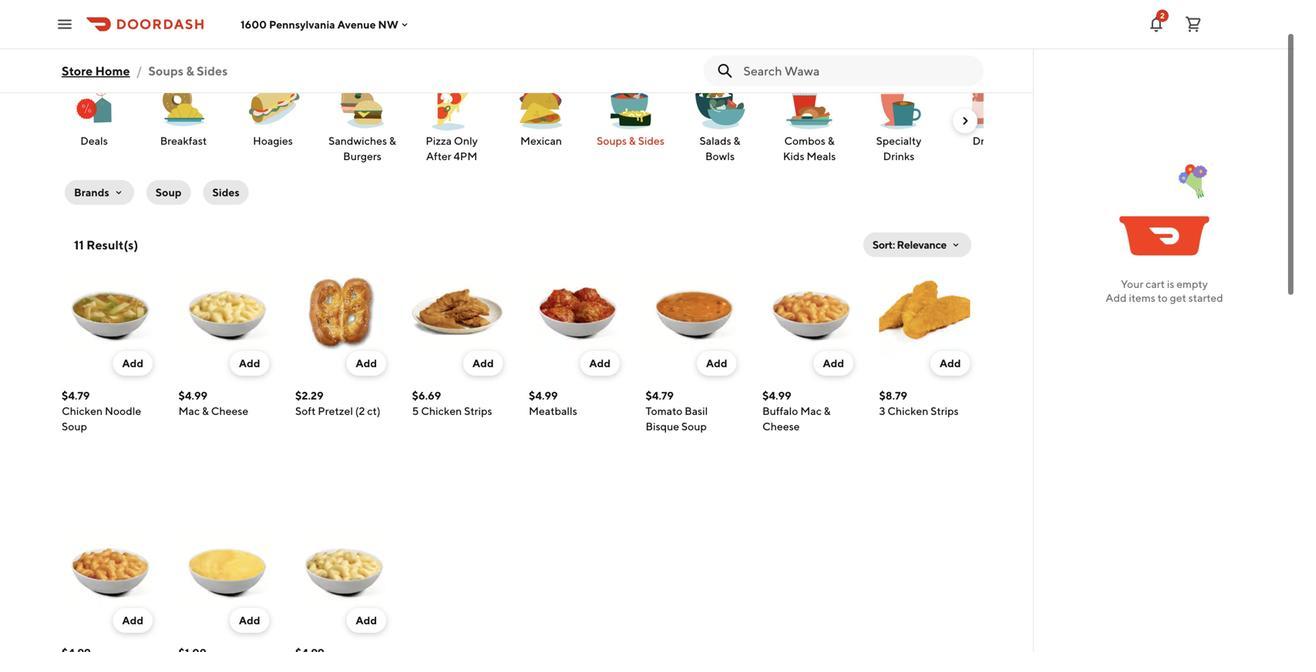 Task type: describe. For each thing, give the bounding box(es) containing it.
1 horizontal spatial soups
[[148, 64, 184, 78]]

& inside $4.99 mac & cheese
[[202, 405, 209, 418]]

breakfast
[[160, 135, 207, 147]]

combos & kids meals
[[783, 135, 836, 163]]

5
[[412, 405, 419, 418]]

after
[[426, 150, 451, 163]]

open menu image
[[56, 15, 74, 34]]

sides down soups & sides image
[[638, 135, 664, 147]]

soft
[[295, 405, 316, 418]]

pennsylvania
[[269, 18, 335, 31]]

specialty drinks
[[876, 135, 922, 163]]

bowls
[[705, 150, 735, 163]]

1600 pennsylvania avenue nw button
[[241, 18, 411, 31]]

store home / soups & sides
[[62, 64, 228, 78]]

is
[[1167, 278, 1174, 291]]

items
[[1129, 292, 1155, 305]]

$4.79 tomato basil bisque soup
[[646, 390, 708, 433]]

buffalo
[[762, 405, 798, 418]]

$4.99 for buffalo
[[762, 390, 791, 402]]

soup link
[[143, 177, 194, 208]]

$4.99 meatballs
[[529, 390, 577, 418]]

sides link
[[200, 177, 252, 208]]

noodle
[[105, 405, 141, 418]]

sides inside button
[[212, 186, 240, 199]]

hoagies image
[[245, 78, 301, 133]]

$4.79 for $4.79 tomato basil bisque soup
[[646, 390, 674, 402]]

chicken for $6.69 5 chicken strips
[[421, 405, 462, 418]]

& inside the soups & sides link
[[629, 135, 636, 147]]

add for meatballs image
[[589, 357, 611, 370]]

add for mac & cheese image
[[239, 357, 260, 370]]

chicken for $8.79 3 chicken strips
[[888, 405, 928, 418]]

soup button
[[146, 180, 191, 205]]

$8.79 3 chicken strips
[[879, 390, 959, 418]]

add for 5 chicken strips image
[[473, 357, 494, 370]]

deals
[[80, 135, 108, 147]]

deals image
[[66, 78, 122, 133]]

5 chicken strips image
[[412, 267, 503, 358]]

chicken noodle soup image
[[62, 267, 153, 358]]

2 horizontal spatial soups
[[597, 135, 627, 147]]

sandwiches & burgers link
[[324, 77, 401, 165]]

chipotle mac & cheese image
[[62, 524, 153, 615]]

1600 pennsylvania avenue nw
[[241, 18, 398, 31]]

soup inside button
[[156, 186, 182, 199]]

$4.79 chicken noodle soup
[[62, 390, 141, 433]]

11 result(s)
[[74, 238, 138, 252]]

strips for $6.69 5 chicken strips
[[464, 405, 492, 418]]

mac inside $4.99 buffalo mac & cheese
[[800, 405, 822, 418]]

ct)
[[367, 405, 381, 418]]

hoagies
[[253, 135, 293, 147]]

sort: relevance button
[[863, 233, 971, 257]]

add for chicken noodle soup image
[[122, 357, 143, 370]]

sandwiches
[[329, 135, 387, 147]]

add for "soft pretzel (2 ct)" image
[[356, 357, 377, 370]]

11
[[74, 238, 84, 252]]

soup inside $4.79 tomato basil bisque soup
[[681, 421, 707, 433]]

cheese inside $4.99 buffalo mac & cheese
[[762, 421, 800, 433]]

mexican
[[520, 135, 562, 147]]

& inside $4.99 buffalo mac & cheese
[[824, 405, 831, 418]]

started
[[1189, 292, 1223, 305]]

add for ranch mac & cheese image
[[356, 615, 377, 628]]

cheese inside $4.99 mac & cheese
[[211, 405, 248, 418]]

0 horizontal spatial soups
[[62, 56, 129, 85]]

buffalo mac & cheese image
[[762, 267, 853, 358]]

salads
[[700, 135, 731, 147]]

1 vertical spatial soups & sides
[[597, 135, 664, 147]]

pretzel
[[318, 405, 353, 418]]

sort: relevance
[[873, 239, 947, 251]]

kids
[[783, 150, 805, 163]]

soups & sides image
[[603, 78, 658, 133]]

4pm
[[454, 150, 477, 163]]

$6.69
[[412, 390, 441, 402]]

add for the chipotle mac & cheese image
[[122, 615, 143, 628]]

basil
[[685, 405, 708, 418]]

specialty drinks link
[[860, 77, 937, 165]]

add for 'tomato basil bisque soup' image
[[706, 357, 727, 370]]

notification bell image
[[1147, 15, 1166, 34]]

breakfast link
[[145, 77, 222, 150]]

soups & sides link
[[592, 77, 669, 150]]

burgers
[[343, 150, 381, 163]]

combos & kids meals image
[[782, 78, 837, 133]]

add for cheddar cheese dipping sauce image
[[239, 615, 260, 628]]

$4.99 mac & cheese
[[178, 390, 248, 418]]

meatballs
[[529, 405, 577, 418]]



Task type: vqa. For each thing, say whether or not it's contained in the screenshot.
Mac
yes



Task type: locate. For each thing, give the bounding box(es) containing it.
home
[[95, 64, 130, 78]]

add
[[1106, 292, 1127, 305], [122, 357, 143, 370], [239, 357, 260, 370], [356, 357, 377, 370], [473, 357, 494, 370], [589, 357, 611, 370], [706, 357, 727, 370], [823, 357, 844, 370], [940, 357, 961, 370], [122, 615, 143, 628], [239, 615, 260, 628], [356, 615, 377, 628]]

mac inside $4.99 mac & cheese
[[178, 405, 200, 418]]

0 items, open order cart image
[[1184, 15, 1203, 34]]

combos & kids meals link
[[771, 77, 848, 165]]

brands button
[[65, 180, 134, 205]]

/
[[136, 64, 142, 78]]

mac right noodle
[[178, 405, 200, 418]]

sort:
[[873, 239, 895, 251]]

hoagies link
[[234, 77, 311, 150]]

sandwiches & burgers image
[[335, 78, 390, 133]]

brands
[[74, 186, 109, 199]]

3 chicken from the left
[[888, 405, 928, 418]]

chicken
[[62, 405, 103, 418], [421, 405, 462, 418], [888, 405, 928, 418]]

pizza only after 4pm image
[[424, 78, 480, 133]]

nw
[[378, 18, 398, 31]]

0 horizontal spatial $4.79
[[62, 390, 90, 402]]

relevance
[[897, 239, 947, 251]]

$4.99 inside $4.99 buffalo mac & cheese
[[762, 390, 791, 402]]

0 horizontal spatial strips
[[464, 405, 492, 418]]

1 horizontal spatial $4.79
[[646, 390, 674, 402]]

cart
[[1146, 278, 1165, 291]]

& inside the combos & kids meals
[[828, 135, 835, 147]]

$4.99 inside $4.99 meatballs
[[529, 390, 558, 402]]

0 horizontal spatial drinks
[[883, 150, 915, 163]]

ranch mac & cheese image
[[295, 524, 386, 615]]

soup
[[156, 186, 182, 199], [62, 421, 87, 433], [681, 421, 707, 433]]

add for the buffalo mac & cheese image
[[823, 357, 844, 370]]

soups & sides
[[62, 56, 212, 85], [597, 135, 664, 147]]

next image
[[959, 115, 971, 127]]

breakfast image
[[156, 78, 211, 133]]

avenue
[[337, 18, 376, 31]]

empty
[[1177, 278, 1208, 291]]

2 chicken from the left
[[421, 405, 462, 418]]

drinks link
[[950, 77, 1027, 150]]

$2.29
[[295, 390, 324, 402]]

1 horizontal spatial soup
[[156, 186, 182, 199]]

3
[[879, 405, 885, 418]]

1 horizontal spatial cheese
[[762, 421, 800, 433]]

$4.99 for meatballs
[[529, 390, 558, 402]]

1 $4.79 from the left
[[62, 390, 90, 402]]

1 horizontal spatial strips
[[931, 405, 959, 418]]

meals
[[807, 150, 836, 163]]

& inside sandwiches & burgers
[[389, 135, 396, 147]]

strips right 3
[[931, 405, 959, 418]]

chicken left noodle
[[62, 405, 103, 418]]

result(s)
[[86, 238, 138, 252]]

$6.69 5 chicken strips
[[412, 390, 492, 418]]

to
[[1158, 292, 1168, 305]]

0 horizontal spatial chicken
[[62, 405, 103, 418]]

salads & bowls image
[[692, 78, 748, 133]]

soft pretzel (2 ct) image
[[295, 267, 386, 358]]

3 $4.99 from the left
[[762, 390, 791, 402]]

only
[[454, 135, 478, 147]]

$4.99 inside $4.99 mac & cheese
[[178, 390, 208, 402]]

& inside 'salads & bowls'
[[734, 135, 740, 147]]

$4.79 inside $4.79 chicken noodle soup
[[62, 390, 90, 402]]

1 strips from the left
[[464, 405, 492, 418]]

1 horizontal spatial mac
[[800, 405, 822, 418]]

1 vertical spatial cheese
[[762, 421, 800, 433]]

drinks down specialty
[[883, 150, 915, 163]]

pizza only after 4pm
[[426, 135, 478, 163]]

2 horizontal spatial chicken
[[888, 405, 928, 418]]

chicken inside $6.69 5 chicken strips
[[421, 405, 462, 418]]

mexican link
[[503, 77, 580, 150]]

1 vertical spatial drinks
[[883, 150, 915, 163]]

strips inside $6.69 5 chicken strips
[[464, 405, 492, 418]]

your
[[1121, 278, 1144, 291]]

mexican image
[[513, 78, 569, 133]]

drinks inside specialty drinks
[[883, 150, 915, 163]]

chicken inside $8.79 3 chicken strips
[[888, 405, 928, 418]]

cheese left soft on the left of page
[[211, 405, 248, 418]]

1 horizontal spatial soups & sides
[[597, 135, 664, 147]]

salads & bowls link
[[681, 77, 759, 165]]

2
[[1160, 11, 1165, 20]]

2 $4.99 from the left
[[529, 390, 558, 402]]

drinks
[[973, 135, 1004, 147], [883, 150, 915, 163]]

0 vertical spatial drinks
[[973, 135, 1004, 147]]

0 vertical spatial cheese
[[211, 405, 248, 418]]

store home link
[[62, 56, 130, 86]]

strips
[[464, 405, 492, 418], [931, 405, 959, 418]]

2 horizontal spatial $4.99
[[762, 390, 791, 402]]

2 strips from the left
[[931, 405, 959, 418]]

combos
[[784, 135, 826, 147]]

sides left hoagies image
[[197, 64, 228, 78]]

Search Wawa search field
[[743, 62, 971, 79]]

$2.29 soft pretzel (2 ct)
[[295, 390, 381, 418]]

0 horizontal spatial $4.99
[[178, 390, 208, 402]]

$4.99 buffalo mac & cheese
[[762, 390, 831, 433]]

mac
[[178, 405, 200, 418], [800, 405, 822, 418]]

strips for $8.79 3 chicken strips
[[931, 405, 959, 418]]

soups
[[62, 56, 129, 85], [148, 64, 184, 78], [597, 135, 627, 147]]

chicken down $6.69
[[421, 405, 462, 418]]

pizza
[[426, 135, 452, 147]]

0 vertical spatial soups & sides
[[62, 56, 212, 85]]

sides button
[[203, 180, 249, 205]]

$4.79 for $4.79 chicken noodle soup
[[62, 390, 90, 402]]

$8.79
[[879, 390, 907, 402]]

bisque
[[646, 421, 679, 433]]

cheddar cheese dipping sauce image
[[178, 524, 269, 615]]

sandwiches & burgers
[[329, 135, 396, 163]]

drinks image
[[961, 78, 1016, 133]]

specialty
[[876, 135, 922, 147]]

store
[[62, 64, 93, 78]]

1600
[[241, 18, 267, 31]]

1 $4.99 from the left
[[178, 390, 208, 402]]

$4.99 for mac
[[178, 390, 208, 402]]

specialty drinks image
[[871, 78, 927, 133]]

mac right buffalo
[[800, 405, 822, 418]]

$4.79 inside $4.79 tomato basil bisque soup
[[646, 390, 674, 402]]

1 horizontal spatial $4.99
[[529, 390, 558, 402]]

0 horizontal spatial cheese
[[211, 405, 248, 418]]

meatballs image
[[529, 267, 620, 358]]

strips right "5"
[[464, 405, 492, 418]]

soup inside $4.79 chicken noodle soup
[[62, 421, 87, 433]]

0 horizontal spatial soup
[[62, 421, 87, 433]]

mac & cheese image
[[178, 267, 269, 358]]

pizza only after 4pm link
[[413, 77, 490, 165]]

cheese down buffalo
[[762, 421, 800, 433]]

get
[[1170, 292, 1186, 305]]

sides
[[153, 56, 212, 85], [197, 64, 228, 78], [638, 135, 664, 147], [212, 186, 240, 199]]

strips inside $8.79 3 chicken strips
[[931, 405, 959, 418]]

chicken down $8.79
[[888, 405, 928, 418]]

add for 3 chicken strips "image" on the right
[[940, 357, 961, 370]]

1 horizontal spatial chicken
[[421, 405, 462, 418]]

salads & bowls
[[700, 135, 740, 163]]

cheese
[[211, 405, 248, 418], [762, 421, 800, 433]]

1 horizontal spatial drinks
[[973, 135, 1004, 147]]

add inside your cart is empty add items to get started
[[1106, 292, 1127, 305]]

deals link
[[56, 77, 133, 150]]

3 chicken strips image
[[879, 267, 970, 358]]

2 $4.79 from the left
[[646, 390, 674, 402]]

0 horizontal spatial soups & sides
[[62, 56, 212, 85]]

tomato basil bisque soup image
[[646, 267, 737, 358]]

&
[[133, 56, 149, 85], [186, 64, 194, 78], [389, 135, 396, 147], [629, 135, 636, 147], [734, 135, 740, 147], [828, 135, 835, 147], [202, 405, 209, 418], [824, 405, 831, 418]]

sides right "soup" button
[[212, 186, 240, 199]]

1 mac from the left
[[178, 405, 200, 418]]

1 chicken from the left
[[62, 405, 103, 418]]

2 mac from the left
[[800, 405, 822, 418]]

$4.99
[[178, 390, 208, 402], [529, 390, 558, 402], [762, 390, 791, 402]]

0 horizontal spatial mac
[[178, 405, 200, 418]]

add button
[[113, 352, 153, 376], [113, 352, 153, 376], [230, 352, 269, 376], [230, 352, 269, 376], [346, 352, 386, 376], [346, 352, 386, 376], [463, 352, 503, 376], [463, 352, 503, 376], [580, 352, 620, 376], [580, 352, 620, 376], [697, 352, 737, 376], [697, 352, 737, 376], [814, 352, 853, 376], [814, 352, 853, 376], [930, 352, 970, 376], [930, 352, 970, 376], [113, 609, 153, 634], [113, 609, 153, 634], [230, 609, 269, 634], [230, 609, 269, 634], [346, 609, 386, 634], [346, 609, 386, 634]]

sides right /
[[153, 56, 212, 85]]

your cart is empty add items to get started
[[1106, 278, 1223, 305]]

drinks down drinks image
[[973, 135, 1004, 147]]

tomato
[[646, 405, 683, 418]]

$4.79
[[62, 390, 90, 402], [646, 390, 674, 402]]

2 horizontal spatial soup
[[681, 421, 707, 433]]

chicken inside $4.79 chicken noodle soup
[[62, 405, 103, 418]]

(2
[[355, 405, 365, 418]]



